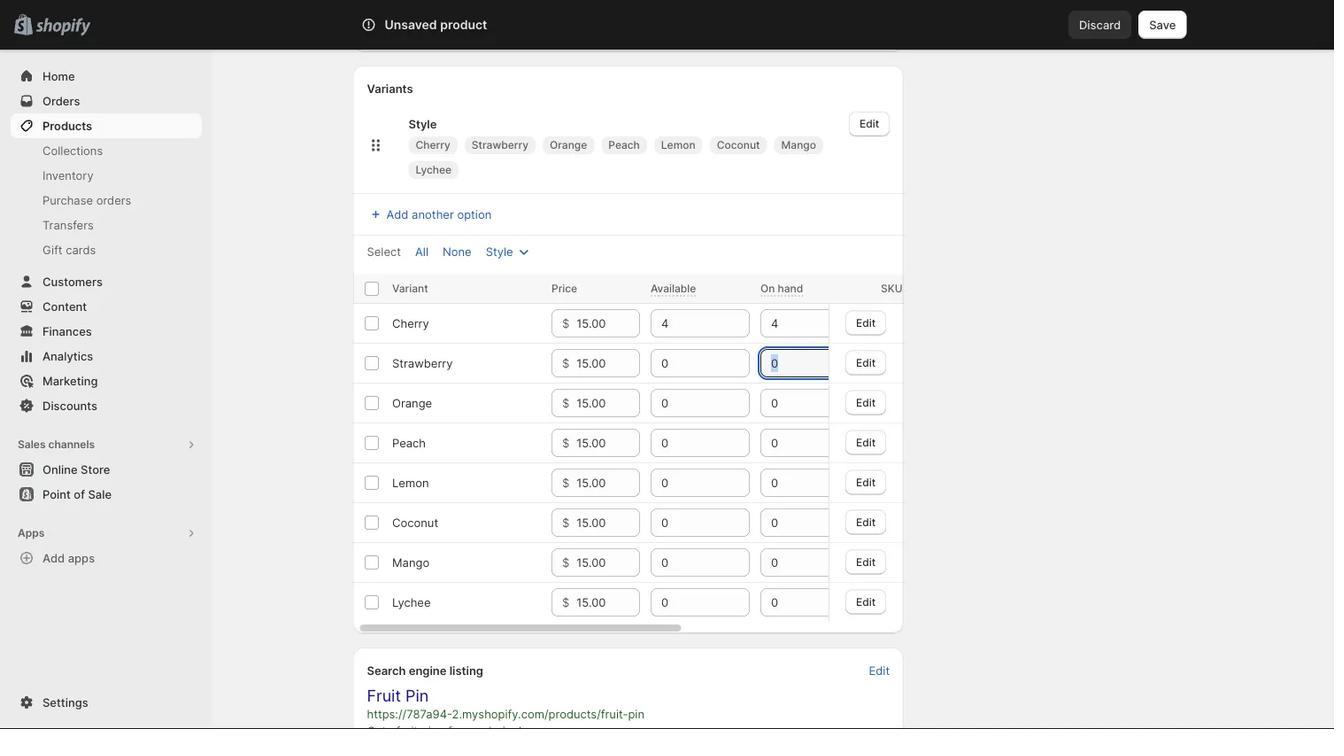 Task type: describe. For each thing, give the bounding box(es) containing it.
all
[[415, 244, 429, 258]]

edit inside dropdown button
[[860, 117, 880, 130]]

online store
[[43, 462, 110, 476]]

purchase
[[43, 193, 93, 207]]

shopify image
[[36, 18, 91, 36]]

0 vertical spatial cherry
[[416, 139, 451, 151]]

pin
[[628, 707, 645, 721]]

information
[[461, 24, 523, 38]]

options element for edit button associated with lychee
[[392, 595, 430, 609]]

edit button for lychee
[[846, 589, 887, 614]]

1 vertical spatial cherry
[[392, 316, 429, 330]]

none button
[[432, 239, 482, 264]]

discard
[[1080, 18, 1122, 31]]

add for add apps
[[43, 551, 65, 565]]

orders
[[43, 94, 80, 108]]

$ text field for mango
[[576, 548, 640, 577]]

discounts link
[[11, 393, 202, 418]]

gift
[[43, 243, 63, 256]]

point of sale button
[[0, 482, 213, 507]]

sales
[[18, 438, 46, 451]]

add for add customs information
[[387, 24, 409, 38]]

transfers
[[43, 218, 94, 232]]

$ for strawberry
[[562, 356, 569, 370]]

variants
[[367, 81, 413, 95]]

edit button for cherry
[[846, 310, 887, 335]]

engine
[[409, 663, 447, 677]]

add customs information
[[387, 24, 523, 38]]

purchase orders
[[43, 193, 131, 207]]

price
[[551, 282, 577, 295]]

variant
[[392, 282, 428, 295]]

all button
[[405, 239, 439, 264]]

$ text field for lychee
[[576, 588, 640, 617]]

online store link
[[11, 457, 202, 482]]

style inside dropdown button
[[486, 244, 513, 258]]

customs
[[412, 24, 458, 38]]

store
[[81, 462, 110, 476]]

edit for cherry
[[857, 316, 876, 329]]

search engine listing
[[367, 663, 484, 677]]

fruit pin https://787a94-2.myshopify.com/products/fruit-pin
[[367, 686, 645, 721]]

add another option button
[[357, 202, 502, 227]]

options element for edit button for mango
[[392, 555, 429, 569]]

search button
[[411, 11, 924, 39]]

orders
[[96, 193, 131, 207]]

1 horizontal spatial peach
[[609, 139, 640, 151]]

apps button
[[11, 521, 202, 546]]

discounts
[[43, 399, 97, 412]]

1 vertical spatial orange
[[392, 396, 432, 410]]

content
[[43, 299, 87, 313]]

collections
[[43, 143, 103, 157]]

$ text field for lemon
[[576, 469, 640, 497]]

1 horizontal spatial coconut
[[717, 139, 760, 151]]

add for add another option
[[387, 207, 409, 221]]

gift cards
[[43, 243, 96, 256]]

$ text field for strawberry
[[576, 349, 640, 377]]

$ for lemon
[[562, 476, 569, 489]]

edit for lemon
[[857, 475, 876, 488]]

options element for edit button related to cherry
[[392, 316, 429, 330]]

https://787a94-
[[367, 707, 452, 721]]

edit for orange
[[857, 396, 876, 409]]

fruit
[[367, 686, 401, 706]]

0 vertical spatial lychee
[[416, 163, 452, 176]]

orders link
[[11, 89, 202, 113]]

options element for peach's edit button
[[392, 436, 426, 450]]

online store button
[[0, 457, 213, 482]]

none
[[443, 244, 472, 258]]

sales channels
[[18, 438, 95, 451]]

options element for edit button related to strawberry
[[392, 356, 453, 370]]

$ for orange
[[562, 396, 569, 410]]

point of sale
[[43, 487, 112, 501]]

$ for peach
[[562, 436, 569, 450]]

point
[[43, 487, 71, 501]]

on
[[760, 282, 775, 295]]

collections link
[[11, 138, 202, 163]]

add apps
[[43, 551, 95, 565]]

inventory
[[43, 168, 94, 182]]

search for search
[[439, 18, 477, 31]]

sales channels button
[[11, 432, 202, 457]]

sku
[[881, 282, 903, 295]]

0 vertical spatial mango
[[782, 139, 817, 151]]

add another option
[[387, 207, 492, 221]]

of
[[74, 487, 85, 501]]

edit for strawberry
[[857, 356, 876, 369]]

edit for peach
[[857, 436, 876, 448]]

settings link
[[11, 690, 202, 715]]

select
[[367, 244, 401, 258]]

cards
[[66, 243, 96, 256]]

1 vertical spatial strawberry
[[392, 356, 453, 370]]

0 horizontal spatial mango
[[392, 555, 429, 569]]



Task type: vqa. For each thing, say whether or not it's contained in the screenshot.
eighth $ from the bottom of the page
yes



Task type: locate. For each thing, give the bounding box(es) containing it.
6 options element from the top
[[392, 516, 438, 529]]

options element containing cherry
[[392, 316, 429, 330]]

1 options element from the top
[[392, 316, 429, 330]]

2 $ from the top
[[562, 356, 569, 370]]

7 $ from the top
[[562, 555, 569, 569]]

listing
[[450, 663, 484, 677]]

1 horizontal spatial mango
[[782, 139, 817, 151]]

strawberry
[[472, 139, 529, 151], [392, 356, 453, 370]]

4 options element from the top
[[392, 436, 426, 450]]

edit button for mango
[[846, 549, 887, 574]]

point of sale link
[[11, 482, 202, 507]]

unsaved
[[385, 17, 437, 32]]

edit button
[[846, 310, 887, 335], [846, 350, 887, 375], [846, 390, 887, 415], [846, 430, 887, 455], [846, 470, 887, 494], [846, 510, 887, 534], [846, 549, 887, 574], [846, 589, 887, 614], [859, 658, 901, 683]]

3 $ text field from the top
[[576, 508, 640, 537]]

strawberry down variant on the left top
[[392, 356, 453, 370]]

lychee up search engine listing
[[392, 595, 430, 609]]

$ text field for cherry
[[576, 309, 640, 337]]

0 vertical spatial add
[[387, 24, 409, 38]]

finances
[[43, 324, 92, 338]]

inventory link
[[11, 163, 202, 188]]

products link
[[11, 113, 202, 138]]

mango
[[782, 139, 817, 151], [392, 555, 429, 569]]

3 $ from the top
[[562, 396, 569, 410]]

channels
[[48, 438, 95, 451]]

1 vertical spatial lychee
[[392, 595, 430, 609]]

0 vertical spatial coconut
[[717, 139, 760, 151]]

5 $ from the top
[[562, 476, 569, 489]]

sale
[[88, 487, 112, 501]]

options element containing mango
[[392, 555, 429, 569]]

1 vertical spatial add
[[387, 207, 409, 221]]

options element
[[392, 316, 429, 330], [392, 356, 453, 370], [392, 396, 432, 410], [392, 436, 426, 450], [392, 476, 429, 489], [392, 516, 438, 529], [392, 555, 429, 569], [392, 595, 430, 609]]

search for search engine listing
[[367, 663, 406, 677]]

unsaved product
[[385, 17, 488, 32]]

3 options element from the top
[[392, 396, 432, 410]]

lychee
[[416, 163, 452, 176], [392, 595, 430, 609]]

5 options element from the top
[[392, 476, 429, 489]]

0 horizontal spatial style
[[409, 117, 437, 131]]

add inside button
[[43, 551, 65, 565]]

apps
[[68, 551, 95, 565]]

1 vertical spatial lemon
[[392, 476, 429, 489]]

add apps button
[[11, 546, 202, 570]]

analytics link
[[11, 344, 202, 368]]

edit
[[860, 117, 880, 130], [857, 316, 876, 329], [857, 356, 876, 369], [857, 396, 876, 409], [857, 436, 876, 448], [857, 475, 876, 488], [857, 515, 876, 528], [857, 555, 876, 568], [857, 595, 876, 608], [869, 663, 890, 677]]

online
[[43, 462, 78, 476]]

$ for lychee
[[562, 595, 569, 609]]

1 horizontal spatial style
[[486, 244, 513, 258]]

$
[[562, 316, 569, 330], [562, 356, 569, 370], [562, 396, 569, 410], [562, 436, 569, 450], [562, 476, 569, 489], [562, 516, 569, 529], [562, 555, 569, 569], [562, 595, 569, 609]]

hand
[[778, 282, 803, 295]]

cherry
[[416, 139, 451, 151], [392, 316, 429, 330]]

2.myshopify.com/products/fruit-
[[452, 707, 628, 721]]

orange
[[550, 139, 588, 151], [392, 396, 432, 410]]

transfers link
[[11, 213, 202, 237]]

marketing
[[43, 374, 98, 388]]

home
[[43, 69, 75, 83]]

edit button for orange
[[846, 390, 887, 415]]

analytics
[[43, 349, 93, 363]]

edit for coconut
[[857, 515, 876, 528]]

customers link
[[11, 269, 202, 294]]

options element containing lychee
[[392, 595, 430, 609]]

home link
[[11, 64, 202, 89]]

None number field
[[651, 309, 723, 337], [760, 309, 833, 337], [651, 349, 723, 377], [760, 349, 833, 377], [651, 389, 723, 417], [760, 389, 833, 417], [651, 429, 723, 457], [760, 429, 833, 457], [651, 469, 723, 497], [760, 469, 833, 497], [651, 508, 723, 537], [760, 508, 833, 537], [651, 548, 723, 577], [760, 548, 833, 577], [651, 588, 723, 617], [760, 588, 833, 617], [651, 309, 723, 337], [760, 309, 833, 337], [651, 349, 723, 377], [760, 349, 833, 377], [651, 389, 723, 417], [760, 389, 833, 417], [651, 429, 723, 457], [760, 429, 833, 457], [651, 469, 723, 497], [760, 469, 833, 497], [651, 508, 723, 537], [760, 508, 833, 537], [651, 548, 723, 577], [760, 548, 833, 577], [651, 588, 723, 617], [760, 588, 833, 617]]

0 vertical spatial $ text field
[[576, 349, 640, 377]]

3 $ text field from the top
[[576, 469, 640, 497]]

4 $ from the top
[[562, 436, 569, 450]]

1 $ text field from the top
[[576, 309, 640, 337]]

0 horizontal spatial search
[[367, 663, 406, 677]]

0 vertical spatial style
[[409, 117, 437, 131]]

lemon
[[662, 139, 696, 151], [392, 476, 429, 489]]

edit for mango
[[857, 555, 876, 568]]

content link
[[11, 294, 202, 319]]

7 options element from the top
[[392, 555, 429, 569]]

available
[[651, 282, 696, 295]]

0 horizontal spatial strawberry
[[392, 356, 453, 370]]

add left another
[[387, 207, 409, 221]]

1 vertical spatial mango
[[392, 555, 429, 569]]

save button
[[1139, 11, 1187, 39]]

options element for edit button corresponding to coconut
[[392, 516, 438, 529]]

edit for lychee
[[857, 595, 876, 608]]

2 $ text field from the top
[[576, 429, 640, 457]]

8 $ from the top
[[562, 595, 569, 609]]

options element containing coconut
[[392, 516, 438, 529]]

on hand
[[760, 282, 803, 295]]

product
[[440, 17, 488, 32]]

1 horizontal spatial search
[[439, 18, 477, 31]]

edit button for peach
[[846, 430, 887, 455]]

strawberry up "option"
[[472, 139, 529, 151]]

options element for edit button associated with orange
[[392, 396, 432, 410]]

0 vertical spatial lemon
[[662, 139, 696, 151]]

1 vertical spatial coconut
[[392, 516, 438, 529]]

$ for mango
[[562, 555, 569, 569]]

1 $ from the top
[[562, 316, 569, 330]]

1 horizontal spatial lemon
[[662, 139, 696, 151]]

customers
[[43, 275, 103, 288]]

add left customs
[[387, 24, 409, 38]]

settings
[[43, 695, 88, 709]]

0 vertical spatial strawberry
[[472, 139, 529, 151]]

0 horizontal spatial peach
[[392, 436, 426, 450]]

1 $ text field from the top
[[576, 349, 640, 377]]

add
[[387, 24, 409, 38], [387, 207, 409, 221], [43, 551, 65, 565]]

pin
[[406, 686, 429, 706]]

8 options element from the top
[[392, 595, 430, 609]]

$ text field
[[576, 309, 640, 337], [576, 429, 640, 457], [576, 508, 640, 537], [576, 548, 640, 577], [576, 588, 640, 617]]

discard button
[[1069, 11, 1132, 39]]

0 vertical spatial search
[[439, 18, 477, 31]]

$ text field for coconut
[[576, 508, 640, 537]]

4 $ text field from the top
[[576, 548, 640, 577]]

0 vertical spatial orange
[[550, 139, 588, 151]]

style button
[[475, 239, 544, 264]]

lychee up another
[[416, 163, 452, 176]]

another
[[412, 207, 454, 221]]

save
[[1150, 18, 1177, 31]]

2 vertical spatial $ text field
[[576, 469, 640, 497]]

options element containing peach
[[392, 436, 426, 450]]

$ for coconut
[[562, 516, 569, 529]]

5 $ text field from the top
[[576, 588, 640, 617]]

0 horizontal spatial coconut
[[392, 516, 438, 529]]

search
[[439, 18, 477, 31], [367, 663, 406, 677]]

edit button for strawberry
[[846, 350, 887, 375]]

edit button
[[849, 112, 890, 136]]

search inside button
[[439, 18, 477, 31]]

cherry up another
[[416, 139, 451, 151]]

$ text field for peach
[[576, 429, 640, 457]]

1 vertical spatial search
[[367, 663, 406, 677]]

options element containing lemon
[[392, 476, 429, 489]]

option
[[457, 207, 492, 221]]

purchase orders link
[[11, 188, 202, 213]]

0 horizontal spatial orange
[[392, 396, 432, 410]]

$ text field
[[576, 349, 640, 377], [576, 389, 640, 417], [576, 469, 640, 497]]

marketing link
[[11, 368, 202, 393]]

options element containing strawberry
[[392, 356, 453, 370]]

cherry down variant on the left top
[[392, 316, 429, 330]]

1 horizontal spatial orange
[[550, 139, 588, 151]]

2 options element from the top
[[392, 356, 453, 370]]

style right none in the left top of the page
[[486, 244, 513, 258]]

1 vertical spatial peach
[[392, 436, 426, 450]]

6 $ from the top
[[562, 516, 569, 529]]

apps
[[18, 527, 45, 539]]

style down variants
[[409, 117, 437, 131]]

edit button for coconut
[[846, 510, 887, 534]]

0 vertical spatial peach
[[609, 139, 640, 151]]

options element containing orange
[[392, 396, 432, 410]]

1 vertical spatial $ text field
[[576, 389, 640, 417]]

options element for edit button corresponding to lemon
[[392, 476, 429, 489]]

products
[[43, 119, 92, 132]]

gift cards link
[[11, 237, 202, 262]]

add customs information button
[[357, 19, 901, 43]]

add left apps
[[43, 551, 65, 565]]

0 horizontal spatial lemon
[[392, 476, 429, 489]]

1 horizontal spatial strawberry
[[472, 139, 529, 151]]

coconut
[[717, 139, 760, 151], [392, 516, 438, 529]]

edit button for lemon
[[846, 470, 887, 494]]

1 vertical spatial style
[[486, 244, 513, 258]]

2 vertical spatial add
[[43, 551, 65, 565]]

finances link
[[11, 319, 202, 344]]

$ for cherry
[[562, 316, 569, 330]]

peach
[[609, 139, 640, 151], [392, 436, 426, 450]]

$ text field for orange
[[576, 389, 640, 417]]

2 $ text field from the top
[[576, 389, 640, 417]]



